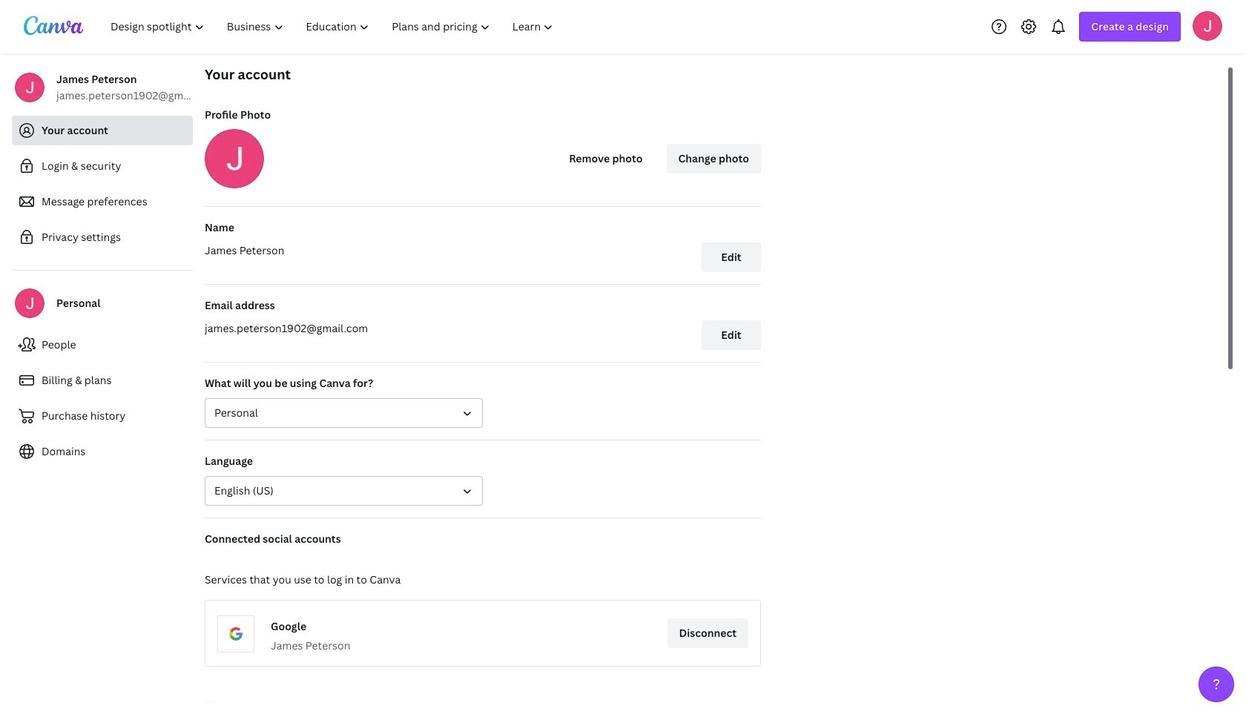 Task type: vqa. For each thing, say whether or not it's contained in the screenshot.
middle design
no



Task type: locate. For each thing, give the bounding box(es) containing it.
james peterson image
[[1193, 11, 1223, 40]]

Language: English (US) button
[[205, 476, 483, 506]]

top level navigation element
[[101, 12, 566, 42]]

None button
[[205, 398, 483, 428]]



